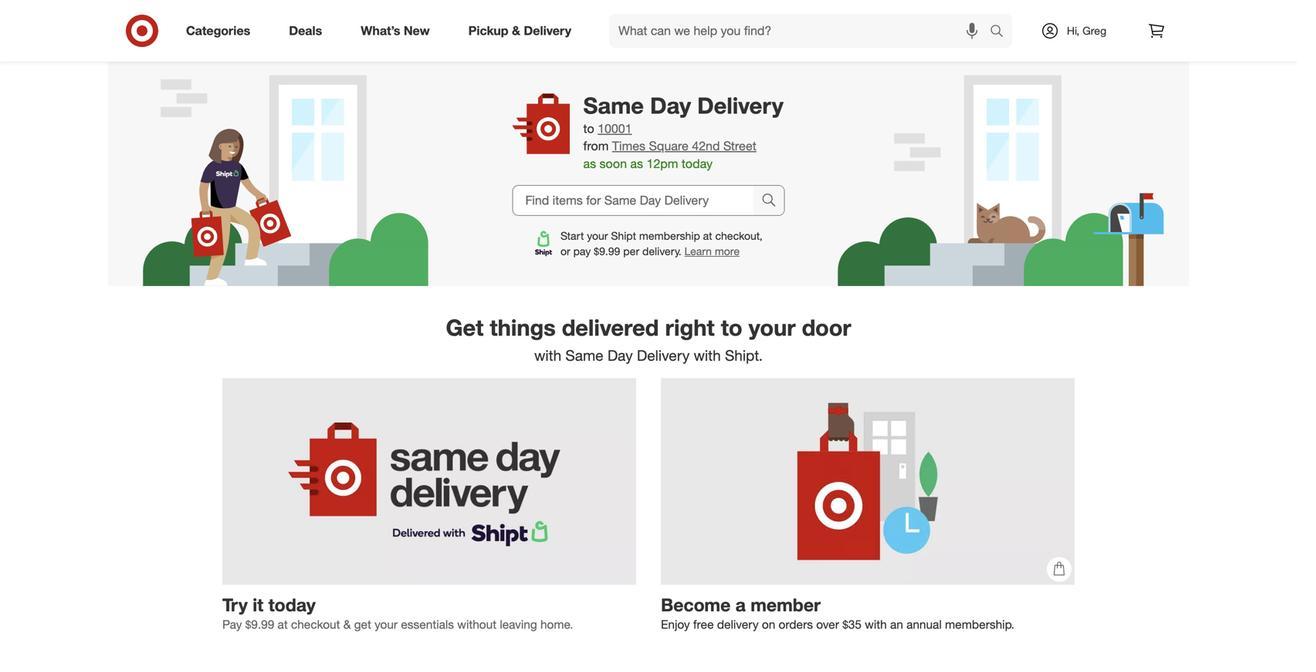 Task type: describe. For each thing, give the bounding box(es) containing it.
new
[[404, 23, 430, 38]]

what's
[[361, 23, 400, 38]]

same day delivery to 10001 from times square 42nd street as soon as 12pm today
[[583, 92, 784, 171]]

your inside get things delivered right to your door with same day delivery with shipt.
[[749, 314, 796, 342]]

delivery inside get things delivered right to your door with same day delivery with shipt.
[[637, 347, 690, 365]]

learn
[[685, 245, 712, 258]]

pay
[[222, 618, 242, 632]]

over
[[816, 618, 839, 632]]

10001
[[598, 121, 632, 136]]

categories
[[186, 23, 250, 38]]

checkout,
[[715, 229, 763, 243]]

free
[[693, 618, 714, 632]]

What can we help you find? suggestions appear below search field
[[609, 14, 994, 48]]

it
[[253, 595, 263, 616]]

times square 42nd street button
[[612, 138, 757, 155]]

what's new link
[[348, 14, 449, 48]]

square
[[649, 139, 689, 154]]

$9.99 inside start your shipt membership at checkout, or pay $9.99 per delivery.
[[594, 245, 620, 258]]

delivery.
[[642, 245, 682, 258]]

delivery
[[717, 618, 759, 632]]

door
[[802, 314, 851, 342]]

$9.99 inside try it today pay $9.99 at checkout & get your essentials without leaving home.
[[245, 618, 274, 632]]

hi, greg
[[1067, 24, 1107, 37]]

& inside try it today pay $9.99 at checkout & get your essentials without leaving home.
[[343, 618, 351, 632]]

2 as from the left
[[630, 156, 643, 171]]

start your shipt membership at checkout, or pay $9.99 per delivery.
[[561, 229, 763, 258]]

without
[[457, 618, 497, 632]]

or
[[561, 245, 570, 258]]

get
[[446, 314, 484, 342]]

learn more
[[685, 245, 740, 258]]

greg
[[1083, 24, 1107, 37]]

soon
[[600, 156, 627, 171]]

at inside try it today pay $9.99 at checkout & get your essentials without leaving home.
[[278, 618, 288, 632]]

right
[[665, 314, 715, 342]]

search
[[983, 25, 1020, 40]]

membership
[[639, 229, 700, 243]]

learn more button
[[685, 244, 740, 259]]

pickup
[[468, 23, 508, 38]]

your inside start your shipt membership at checkout, or pay $9.99 per delivery.
[[587, 229, 608, 243]]

get things delivered right to your door with same day delivery with shipt.
[[446, 314, 851, 365]]

on
[[762, 618, 775, 632]]

pickup & delivery link
[[455, 14, 591, 48]]

a
[[736, 595, 746, 616]]

12pm
[[647, 156, 678, 171]]

street
[[723, 139, 757, 154]]

0 horizontal spatial with
[[534, 347, 561, 365]]

essentials
[[401, 618, 454, 632]]

today inside same day delivery to 10001 from times square 42nd street as soon as 12pm today
[[682, 156, 713, 171]]

$35
[[843, 618, 862, 632]]

delivery for &
[[524, 23, 571, 38]]

an
[[890, 618, 903, 632]]



Task type: locate. For each thing, give the bounding box(es) containing it.
today up the "checkout"
[[268, 595, 316, 616]]

deals
[[289, 23, 322, 38]]

0 vertical spatial day
[[650, 92, 691, 119]]

orders
[[779, 618, 813, 632]]

more
[[715, 245, 740, 258]]

search button
[[983, 14, 1020, 51]]

shipt.
[[725, 347, 763, 365]]

as down from
[[583, 156, 596, 171]]

to inside same day delivery to 10001 from times square 42nd street as soon as 12pm today
[[583, 121, 594, 136]]

1 horizontal spatial your
[[587, 229, 608, 243]]

per
[[623, 245, 639, 258]]

your inside try it today pay $9.99 at checkout & get your essentials without leaving home.
[[375, 618, 398, 632]]

0 vertical spatial $9.99
[[594, 245, 620, 258]]

membership.
[[945, 618, 1015, 632]]

Find items for Same Day Delivery search field
[[513, 186, 753, 215]]

start
[[561, 229, 584, 243]]

become a member enjoy free delivery on orders over $35 with an annual membership.
[[661, 595, 1015, 632]]

pickup & delivery
[[468, 23, 571, 38]]

1 horizontal spatial as
[[630, 156, 643, 171]]

2 horizontal spatial your
[[749, 314, 796, 342]]

try
[[222, 595, 248, 616]]

to
[[583, 121, 594, 136], [721, 314, 742, 342]]

same inside same day delivery to 10001 from times square 42nd street as soon as 12pm today
[[583, 92, 644, 119]]

with
[[534, 347, 561, 365], [694, 347, 721, 365], [865, 618, 887, 632]]

as down "times" at the top of page
[[630, 156, 643, 171]]

0 horizontal spatial as
[[583, 156, 596, 171]]

day down delivered
[[608, 347, 633, 365]]

same
[[583, 92, 644, 119], [566, 347, 603, 365]]

delivered
[[562, 314, 659, 342]]

$9.99 down shipt
[[594, 245, 620, 258]]

0 horizontal spatial delivery
[[524, 23, 571, 38]]

2 vertical spatial your
[[375, 618, 398, 632]]

at up learn more
[[703, 229, 712, 243]]

same day delivery, delivered with shipt image
[[222, 379, 636, 586]]

try it today pay $9.99 at checkout & get your essentials without leaving home.
[[222, 595, 573, 632]]

with down right
[[694, 347, 721, 365]]

categories link
[[173, 14, 270, 48]]

day up square
[[650, 92, 691, 119]]

1 horizontal spatial $9.99
[[594, 245, 620, 258]]

1 as from the left
[[583, 156, 596, 171]]

delivery right the pickup
[[524, 23, 571, 38]]

become
[[661, 595, 731, 616]]

1 vertical spatial delivery
[[697, 92, 784, 119]]

to up from
[[583, 121, 594, 136]]

hi,
[[1067, 24, 1080, 37]]

0 vertical spatial your
[[587, 229, 608, 243]]

delivery up street
[[697, 92, 784, 119]]

your right get
[[375, 618, 398, 632]]

times
[[612, 139, 646, 154]]

0 horizontal spatial day
[[608, 347, 633, 365]]

1 vertical spatial today
[[268, 595, 316, 616]]

same up 10001
[[583, 92, 644, 119]]

day
[[650, 92, 691, 119], [608, 347, 633, 365]]

2 horizontal spatial delivery
[[697, 92, 784, 119]]

0 vertical spatial to
[[583, 121, 594, 136]]

pay
[[573, 245, 591, 258]]

with down the things
[[534, 347, 561, 365]]

1 vertical spatial your
[[749, 314, 796, 342]]

member
[[751, 595, 821, 616]]

0 vertical spatial at
[[703, 229, 712, 243]]

0 horizontal spatial at
[[278, 618, 288, 632]]

to up shipt.
[[721, 314, 742, 342]]

& left get
[[343, 618, 351, 632]]

today down 42nd
[[682, 156, 713, 171]]

today
[[682, 156, 713, 171], [268, 595, 316, 616]]

& right the pickup
[[512, 23, 520, 38]]

get
[[354, 618, 371, 632]]

1 vertical spatial &
[[343, 618, 351, 632]]

what's new
[[361, 23, 430, 38]]

deals link
[[276, 14, 341, 48]]

0 horizontal spatial $9.99
[[245, 618, 274, 632]]

your
[[587, 229, 608, 243], [749, 314, 796, 342], [375, 618, 398, 632]]

1 horizontal spatial &
[[512, 23, 520, 38]]

1 horizontal spatial day
[[650, 92, 691, 119]]

with inside become a member enjoy free delivery on orders over $35 with an annual membership.
[[865, 618, 887, 632]]

day inside get things delivered right to your door with same day delivery with shipt.
[[608, 347, 633, 365]]

things
[[490, 314, 556, 342]]

$9.99
[[594, 245, 620, 258], [245, 618, 274, 632]]

1 vertical spatial to
[[721, 314, 742, 342]]

delivery inside same day delivery to 10001 from times square 42nd street as soon as 12pm today
[[697, 92, 784, 119]]

delivery
[[524, 23, 571, 38], [697, 92, 784, 119], [637, 347, 690, 365]]

1 horizontal spatial at
[[703, 229, 712, 243]]

10001 button
[[598, 120, 632, 138]]

at left the "checkout"
[[278, 618, 288, 632]]

at inside start your shipt membership at checkout, or pay $9.99 per delivery.
[[703, 229, 712, 243]]

annual
[[907, 618, 942, 632]]

same down delivered
[[566, 347, 603, 365]]

2 vertical spatial delivery
[[637, 347, 690, 365]]

1 horizontal spatial to
[[721, 314, 742, 342]]

as
[[583, 156, 596, 171], [630, 156, 643, 171]]

$9.99 down "it"
[[245, 618, 274, 632]]

1 horizontal spatial delivery
[[637, 347, 690, 365]]

&
[[512, 23, 520, 38], [343, 618, 351, 632]]

day inside same day delivery to 10001 from times square 42nd street as soon as 12pm today
[[650, 92, 691, 119]]

1 vertical spatial same
[[566, 347, 603, 365]]

enjoy
[[661, 618, 690, 632]]

today inside try it today pay $9.99 at checkout & get your essentials without leaving home.
[[268, 595, 316, 616]]

checkout
[[291, 618, 340, 632]]

42nd
[[692, 139, 720, 154]]

delivery down right
[[637, 347, 690, 365]]

2 horizontal spatial with
[[865, 618, 887, 632]]

0 horizontal spatial today
[[268, 595, 316, 616]]

your up shipt.
[[749, 314, 796, 342]]

0 vertical spatial &
[[512, 23, 520, 38]]

1 vertical spatial day
[[608, 347, 633, 365]]

with left an
[[865, 618, 887, 632]]

to inside get things delivered right to your door with same day delivery with shipt.
[[721, 314, 742, 342]]

same inside get things delivered right to your door with same day delivery with shipt.
[[566, 347, 603, 365]]

1 horizontal spatial today
[[682, 156, 713, 171]]

0 vertical spatial same
[[583, 92, 644, 119]]

delivery for day
[[697, 92, 784, 119]]

1 horizontal spatial with
[[694, 347, 721, 365]]

0 horizontal spatial to
[[583, 121, 594, 136]]

1 vertical spatial at
[[278, 618, 288, 632]]

0 vertical spatial today
[[682, 156, 713, 171]]

home.
[[540, 618, 573, 632]]

leaving
[[500, 618, 537, 632]]

from
[[583, 139, 609, 154]]

1 vertical spatial $9.99
[[245, 618, 274, 632]]

shipt
[[611, 229, 636, 243]]

at
[[703, 229, 712, 243], [278, 618, 288, 632]]

0 vertical spatial delivery
[[524, 23, 571, 38]]

your up pay
[[587, 229, 608, 243]]

0 horizontal spatial your
[[375, 618, 398, 632]]

0 horizontal spatial &
[[343, 618, 351, 632]]



Task type: vqa. For each thing, say whether or not it's contained in the screenshot.
your to the middle
yes



